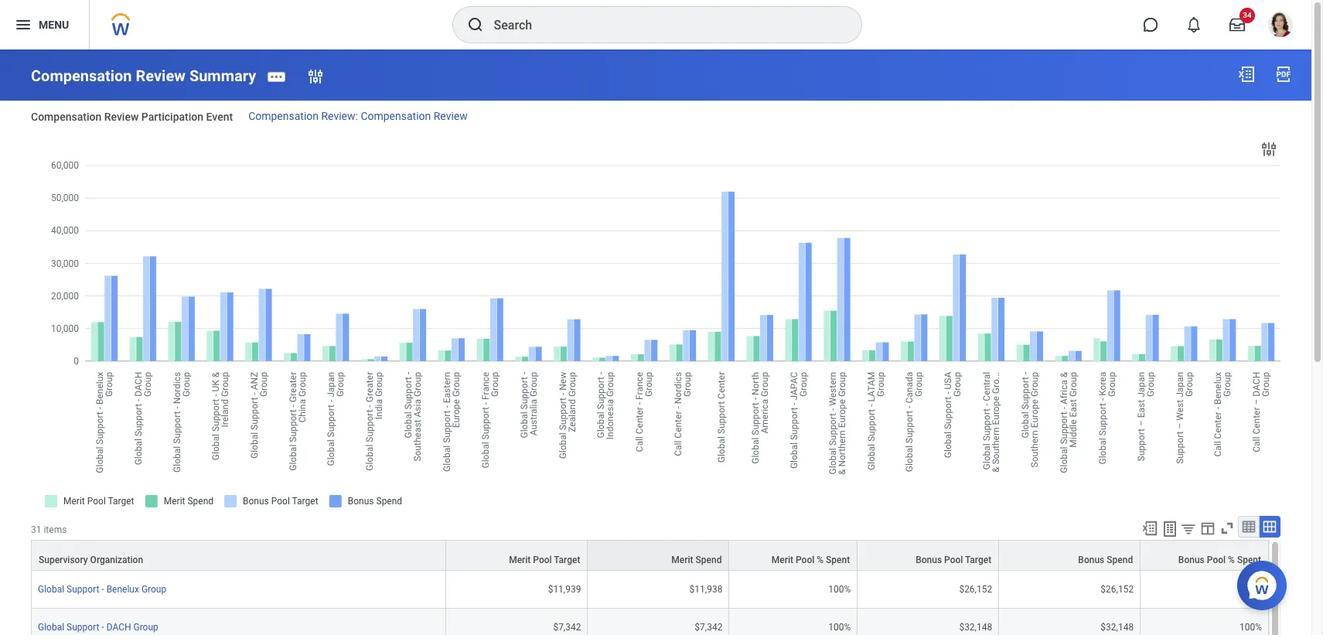 Task type: describe. For each thing, give the bounding box(es) containing it.
bonus for bonus spend
[[1079, 555, 1105, 565]]

group for global support - benelux group
[[142, 584, 167, 595]]

supervisory organization button
[[32, 541, 446, 570]]

- for benelux
[[102, 584, 104, 595]]

spend for bonus spend
[[1108, 555, 1134, 565]]

configure and view chart data image
[[1261, 140, 1279, 158]]

1 $7,342 from the left
[[554, 622, 581, 633]]

organization
[[90, 555, 143, 565]]

bonus pool target button
[[858, 541, 999, 570]]

merit for merit spend
[[672, 555, 694, 565]]

pool for merit pool target
[[533, 555, 552, 565]]

Search Workday  search field
[[494, 8, 830, 42]]

% for merit
[[817, 555, 824, 565]]

support for benelux
[[67, 584, 99, 595]]

export to excel image for view printable version (pdf) image
[[1238, 65, 1257, 84]]

expand table image
[[1263, 519, 1278, 534]]

1 $32,148 from the left
[[960, 622, 993, 633]]

export to worksheets image
[[1161, 520, 1180, 538]]

compensation review summary main content
[[0, 50, 1312, 635]]

global for global support - benelux group
[[38, 584, 64, 595]]

table image
[[1242, 519, 1257, 534]]

31 items
[[31, 524, 67, 535]]

fullscreen image
[[1219, 520, 1237, 537]]

review:
[[321, 110, 358, 122]]

1 $26,152 from the left
[[960, 584, 993, 595]]

merit pool % spent
[[772, 555, 851, 565]]

compensation review participation event
[[31, 111, 233, 123]]

profile logan mcneil image
[[1269, 12, 1294, 40]]

menu button
[[0, 0, 89, 50]]

review for compensation review summary
[[136, 66, 186, 85]]

global for global support - dach group
[[38, 622, 64, 633]]

justify image
[[14, 15, 32, 34]]

global support - benelux group
[[38, 584, 167, 595]]

merit pool % spent button
[[730, 541, 858, 570]]

support for dach
[[67, 622, 99, 633]]

search image
[[466, 15, 485, 34]]

event
[[206, 111, 233, 123]]



Task type: locate. For each thing, give the bounding box(es) containing it.
1 horizontal spatial spend
[[1108, 555, 1134, 565]]

1 vertical spatial support
[[67, 622, 99, 633]]

0 horizontal spatial $26,152
[[960, 584, 993, 595]]

2 pool from the left
[[796, 555, 815, 565]]

benelux
[[107, 584, 139, 595]]

$26,152
[[960, 584, 993, 595], [1101, 584, 1134, 595]]

spend inside bonus spend popup button
[[1108, 555, 1134, 565]]

0 horizontal spatial bonus
[[916, 555, 943, 565]]

1 vertical spatial group
[[133, 622, 158, 633]]

0 vertical spatial global
[[38, 584, 64, 595]]

row down merit spend popup button
[[31, 571, 1270, 609]]

compensation for compensation review summary
[[31, 66, 132, 85]]

-
[[102, 584, 104, 595], [102, 622, 104, 633]]

1 horizontal spatial bonus
[[1079, 555, 1105, 565]]

$11,938
[[690, 584, 723, 595]]

% for bonus
[[1229, 555, 1236, 565]]

2 $7,342 from the left
[[695, 622, 723, 633]]

1 merit from the left
[[509, 555, 531, 565]]

1 horizontal spatial %
[[1229, 555, 1236, 565]]

$26,152 down 'bonus pool target'
[[960, 584, 993, 595]]

1 horizontal spatial $26,152
[[1101, 584, 1134, 595]]

review
[[136, 66, 186, 85], [434, 110, 468, 122], [104, 111, 139, 123]]

pool for bonus pool target
[[945, 555, 964, 565]]

- left dach
[[102, 622, 104, 633]]

compensation
[[31, 66, 132, 85], [248, 110, 319, 122], [361, 110, 431, 122], [31, 111, 102, 123]]

0 vertical spatial group
[[142, 584, 167, 595]]

group
[[142, 584, 167, 595], [133, 622, 158, 633]]

global support - dach group link
[[38, 619, 158, 633]]

1 target from the left
[[554, 555, 581, 565]]

spend
[[696, 555, 722, 565], [1108, 555, 1134, 565]]

compensation review: compensation review link
[[248, 110, 468, 122]]

4 pool from the left
[[1208, 555, 1227, 565]]

$7,342
[[554, 622, 581, 633], [695, 622, 723, 633]]

global
[[38, 584, 64, 595], [38, 622, 64, 633]]

support left dach
[[67, 622, 99, 633]]

toolbar
[[1135, 516, 1281, 540]]

$11,939
[[548, 584, 581, 595]]

1 global from the top
[[38, 584, 64, 595]]

compensation review summary link
[[31, 66, 256, 85]]

merit inside merit pool target popup button
[[509, 555, 531, 565]]

0 horizontal spatial export to excel image
[[1142, 520, 1159, 537]]

merit pool target
[[509, 555, 581, 565]]

0 horizontal spatial merit
[[509, 555, 531, 565]]

0 horizontal spatial spend
[[696, 555, 722, 565]]

select to filter grid data image
[[1181, 521, 1198, 537]]

0 vertical spatial -
[[102, 584, 104, 595]]

compensation review summary
[[31, 66, 256, 85]]

0 vertical spatial support
[[67, 584, 99, 595]]

$26,152 down bonus spend
[[1101, 584, 1134, 595]]

1 % from the left
[[817, 555, 824, 565]]

global down global support - benelux group
[[38, 622, 64, 633]]

global inside the global support - benelux group link
[[38, 584, 64, 595]]

supervisory organization
[[39, 555, 143, 565]]

merit spend button
[[588, 541, 729, 570]]

compensation for compensation review participation event
[[31, 111, 102, 123]]

merit
[[509, 555, 531, 565], [672, 555, 694, 565], [772, 555, 794, 565]]

0 vertical spatial export to excel image
[[1238, 65, 1257, 84]]

2 support from the top
[[67, 622, 99, 633]]

1 spent from the left
[[826, 555, 851, 565]]

global support - dach group
[[38, 622, 158, 633]]

1 horizontal spatial $7,342
[[695, 622, 723, 633]]

2 horizontal spatial merit
[[772, 555, 794, 565]]

spend inside merit spend popup button
[[696, 555, 722, 565]]

bonus pool target
[[916, 555, 992, 565]]

supervisory
[[39, 555, 88, 565]]

dach
[[107, 622, 131, 633]]

row containing global support - dach group
[[31, 609, 1270, 635]]

spent
[[826, 555, 851, 565], [1238, 555, 1262, 565]]

bonus pool % spent button
[[1141, 541, 1269, 570]]

merit for merit pool target
[[509, 555, 531, 565]]

export to excel image
[[1238, 65, 1257, 84], [1142, 520, 1159, 537]]

34
[[1244, 11, 1253, 19]]

2 spent from the left
[[1238, 555, 1262, 565]]

3 row from the top
[[31, 609, 1270, 635]]

2 merit from the left
[[672, 555, 694, 565]]

global support - benelux group link
[[38, 581, 167, 595]]

2 % from the left
[[1229, 555, 1236, 565]]

items
[[44, 524, 67, 535]]

2 bonus from the left
[[1079, 555, 1105, 565]]

$32,148 down bonus spend
[[1101, 622, 1134, 633]]

group right benelux
[[142, 584, 167, 595]]

global down supervisory
[[38, 584, 64, 595]]

export to excel image left view printable version (pdf) image
[[1238, 65, 1257, 84]]

1 horizontal spatial merit
[[672, 555, 694, 565]]

target for merit pool target
[[554, 555, 581, 565]]

2 $32,148 from the left
[[1101, 622, 1134, 633]]

0 horizontal spatial spent
[[826, 555, 851, 565]]

bonus spend
[[1079, 555, 1134, 565]]

2 $26,152 from the left
[[1101, 584, 1134, 595]]

merit pool target button
[[447, 541, 588, 570]]

row
[[31, 540, 1270, 571], [31, 571, 1270, 609], [31, 609, 1270, 635]]

export to excel image left export to worksheets icon
[[1142, 520, 1159, 537]]

3 merit from the left
[[772, 555, 794, 565]]

menu
[[39, 18, 69, 31]]

pool for merit pool % spent
[[796, 555, 815, 565]]

compensation for compensation review: compensation review
[[248, 110, 319, 122]]

row down $11,938
[[31, 609, 1270, 635]]

1 horizontal spatial $32,148
[[1101, 622, 1134, 633]]

$7,342 down $11,938
[[695, 622, 723, 633]]

pool for bonus pool % spent
[[1208, 555, 1227, 565]]

1 horizontal spatial spent
[[1238, 555, 1262, 565]]

group right dach
[[133, 622, 158, 633]]

merit for merit pool % spent
[[772, 555, 794, 565]]

summary
[[189, 66, 256, 85]]

1 row from the top
[[31, 540, 1270, 571]]

1 support from the top
[[67, 584, 99, 595]]

participation
[[141, 111, 204, 123]]

bonus for bonus pool target
[[916, 555, 943, 565]]

support
[[67, 584, 99, 595], [67, 622, 99, 633]]

0 horizontal spatial $32,148
[[960, 622, 993, 633]]

bonus spend button
[[1000, 541, 1141, 570]]

2 global from the top
[[38, 622, 64, 633]]

row containing supervisory organization
[[31, 540, 1270, 571]]

inbox large image
[[1230, 17, 1246, 32]]

3 bonus from the left
[[1179, 555, 1205, 565]]

1 pool from the left
[[533, 555, 552, 565]]

spent for merit pool % spent
[[826, 555, 851, 565]]

notifications large image
[[1187, 17, 1202, 32]]

2 spend from the left
[[1108, 555, 1134, 565]]

1 vertical spatial export to excel image
[[1142, 520, 1159, 537]]

group for global support - dach group
[[133, 622, 158, 633]]

1 horizontal spatial export to excel image
[[1238, 65, 1257, 84]]

merit inside merit pool % spent popup button
[[772, 555, 794, 565]]

1 bonus from the left
[[916, 555, 943, 565]]

0 horizontal spatial $7,342
[[554, 622, 581, 633]]

spent for bonus pool % spent
[[1238, 555, 1262, 565]]

compensation review: compensation review
[[248, 110, 468, 122]]

- for dach
[[102, 622, 104, 633]]

merit spend
[[672, 555, 722, 565]]

1 - from the top
[[102, 584, 104, 595]]

toolbar inside compensation review summary 'main content'
[[1135, 516, 1281, 540]]

31
[[31, 524, 41, 535]]

change selection image
[[307, 67, 325, 86]]

%
[[817, 555, 824, 565], [1229, 555, 1236, 565]]

target for bonus pool target
[[966, 555, 992, 565]]

review for compensation review participation event
[[104, 111, 139, 123]]

2 target from the left
[[966, 555, 992, 565]]

1 spend from the left
[[696, 555, 722, 565]]

1 vertical spatial global
[[38, 622, 64, 633]]

spend for merit spend
[[696, 555, 722, 565]]

2 - from the top
[[102, 622, 104, 633]]

pool
[[533, 555, 552, 565], [796, 555, 815, 565], [945, 555, 964, 565], [1208, 555, 1227, 565]]

row containing global support - benelux group
[[31, 571, 1270, 609]]

2 horizontal spatial bonus
[[1179, 555, 1205, 565]]

target
[[554, 555, 581, 565], [966, 555, 992, 565]]

$32,148 down 'bonus pool target'
[[960, 622, 993, 633]]

2 row from the top
[[31, 571, 1270, 609]]

bonus pool % spent
[[1179, 555, 1262, 565]]

view printable version (pdf) image
[[1275, 65, 1294, 84]]

$32,148
[[960, 622, 993, 633], [1101, 622, 1134, 633]]

global inside the global support - dach group link
[[38, 622, 64, 633]]

- left benelux
[[102, 584, 104, 595]]

0 horizontal spatial target
[[554, 555, 581, 565]]

export to excel image for export to worksheets icon
[[1142, 520, 1159, 537]]

row up $11,938
[[31, 540, 1270, 571]]

0 horizontal spatial %
[[817, 555, 824, 565]]

100%
[[829, 584, 851, 595], [1240, 584, 1263, 595], [829, 622, 851, 633], [1240, 622, 1263, 633]]

bonus for bonus pool % spent
[[1179, 555, 1205, 565]]

$7,342 down $11,939
[[554, 622, 581, 633]]

3 pool from the left
[[945, 555, 964, 565]]

bonus
[[916, 555, 943, 565], [1079, 555, 1105, 565], [1179, 555, 1205, 565]]

click to view/edit grid preferences image
[[1200, 520, 1217, 537]]

34 button
[[1221, 8, 1256, 42]]

1 vertical spatial -
[[102, 622, 104, 633]]

merit inside merit spend popup button
[[672, 555, 694, 565]]

support down supervisory organization
[[67, 584, 99, 595]]

1 horizontal spatial target
[[966, 555, 992, 565]]



Task type: vqa. For each thing, say whether or not it's contained in the screenshot.
1 in Document Available 'region'
no



